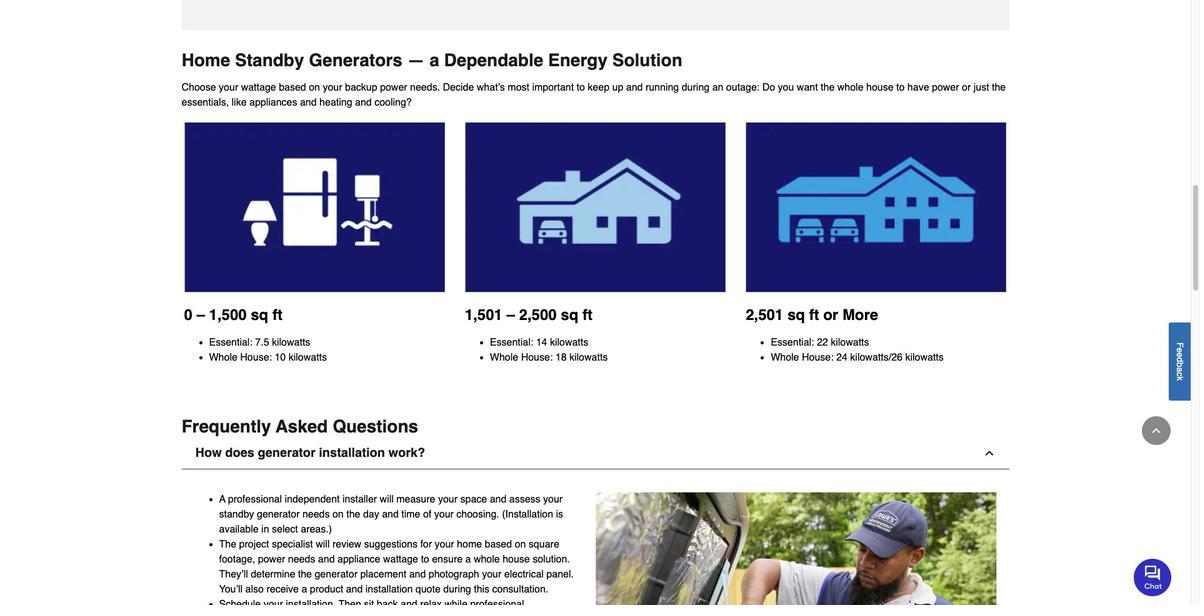 Task type: vqa. For each thing, say whether or not it's contained in the screenshot.


Task type: describe. For each thing, give the bounding box(es) containing it.
this
[[474, 584, 490, 595]]

0
[[184, 306, 192, 324]]

cooling?
[[375, 97, 412, 108]]

also
[[245, 584, 264, 595]]

a professional independent installer will measure your space and assess your standby generator needs on the day and time of your choosing. (installation is available in select areas.) the project specialist will review suggestions for your home based on square footage, power needs and appliance wattage to ensure a whole house solution. they'll determine the generator placement and photograph your electrical panel. you'll also receive a product and installation quote during this consultation.
[[219, 494, 574, 595]]

and up quote
[[409, 569, 426, 580]]

ensure
[[432, 554, 463, 565]]

solution
[[613, 50, 683, 70]]

your up ensure
[[435, 539, 454, 550]]

your up like
[[219, 82, 238, 93]]

and left the heating
[[300, 97, 317, 108]]

how does generator installation work?
[[195, 446, 425, 460]]

panel.
[[547, 569, 574, 580]]

f e e d b a c k
[[1175, 342, 1185, 381]]

whole inside a professional independent installer will measure your space and assess your standby generator needs on the day and time of your choosing. (installation is available in select areas.) the project specialist will review suggestions for your home based on square footage, power needs and appliance wattage to ensure a whole house solution. they'll determine the generator placement and photograph your electrical panel. you'll also receive a product and installation quote during this consultation.
[[474, 554, 500, 565]]

an
[[712, 82, 724, 93]]

14
[[536, 337, 547, 348]]

important
[[532, 82, 574, 93]]

is
[[556, 509, 563, 520]]

generators
[[309, 50, 402, 70]]

b
[[1175, 362, 1185, 367]]

up
[[612, 82, 623, 93]]

backup
[[345, 82, 377, 93]]

in
[[261, 524, 269, 535]]

choose your wattage based on your backup power needs. decide what's most important to keep up and running during an outage: do you want the whole house to have power or just the essentials, like appliances and heating and cooling?
[[182, 82, 1006, 108]]

running
[[646, 82, 679, 93]]

your up the heating
[[323, 82, 342, 93]]

1 horizontal spatial will
[[380, 494, 394, 505]]

(installation
[[502, 509, 553, 520]]

essential: 22 kilowatts whole house: 24 kilowatts/26 kilowatts
[[771, 337, 944, 363]]

whole for 1,501
[[490, 352, 518, 363]]

sq for 2,500
[[561, 306, 578, 324]]

the right want
[[821, 82, 835, 93]]

work?
[[388, 446, 425, 460]]

energy
[[548, 50, 608, 70]]

scroll to top element
[[1142, 416, 1171, 445]]

dependable
[[444, 50, 543, 70]]

standby
[[219, 509, 254, 520]]

icons of a table lamp, refrigerator and floor lamp. image
[[184, 122, 445, 293]]

house: for 1,500
[[240, 352, 272, 363]]

ft for 0 – 1,500 sq ft
[[273, 306, 283, 324]]

1,500
[[209, 306, 247, 324]]

your right of
[[434, 509, 454, 520]]

assess
[[509, 494, 540, 505]]

photograph
[[429, 569, 479, 580]]

whole inside choose your wattage based on your backup power needs. decide what's most important to keep up and running during an outage: do you want the whole house to have power or just the essentials, like appliances and heating and cooling?
[[838, 82, 864, 93]]

7.5
[[255, 337, 269, 348]]

1,501
[[465, 306, 503, 324]]

do
[[762, 82, 775, 93]]

installation inside how does generator installation work? button
[[319, 446, 385, 460]]

installation inside a professional independent installer will measure your space and assess your standby generator needs on the day and time of your choosing. (installation is available in select areas.) the project specialist will review suggestions for your home based on square footage, power needs and appliance wattage to ensure a whole house solution. they'll determine the generator placement and photograph your electrical panel. you'll also receive a product and installation quote during this consultation.
[[366, 584, 413, 595]]

just
[[974, 82, 989, 93]]

heating
[[319, 97, 352, 108]]

solution.
[[533, 554, 570, 565]]

the down installer
[[346, 509, 360, 520]]

0 horizontal spatial will
[[316, 539, 330, 550]]

have
[[908, 82, 929, 93]]

whole for 0
[[209, 352, 237, 363]]

kilowatts/26
[[850, 352, 903, 363]]

appliance
[[338, 554, 380, 565]]

2,501 sq ft or more
[[746, 306, 878, 324]]

specialist
[[272, 539, 313, 550]]

you'll
[[219, 584, 243, 595]]

your left space
[[438, 494, 458, 505]]

choosing.
[[457, 509, 499, 520]]

1 horizontal spatial power
[[380, 82, 407, 93]]

electrical
[[504, 569, 544, 580]]

most
[[508, 82, 529, 93]]

f
[[1175, 342, 1185, 348]]

house inside choose your wattage based on your backup power needs. decide what's most important to keep up and running during an outage: do you want the whole house to have power or just the essentials, like appliances and heating and cooling?
[[866, 82, 894, 93]]

kilowatts right the 18
[[570, 352, 608, 363]]

for
[[420, 539, 432, 550]]

2,500
[[519, 306, 557, 324]]

like
[[232, 97, 247, 108]]

house: for ft
[[802, 352, 834, 363]]

22
[[817, 337, 828, 348]]

or inside choose your wattage based on your backup power needs. decide what's most important to keep up and running during an outage: do you want the whole house to have power or just the essentials, like appliances and heating and cooling?
[[962, 82, 971, 93]]

1 vertical spatial needs
[[288, 554, 315, 565]]

your up the 'this'
[[482, 569, 502, 580]]

2 horizontal spatial power
[[932, 82, 959, 93]]

product
[[310, 584, 343, 595]]

measure
[[396, 494, 435, 505]]

a professional installer in a blue lowe's vest installing a home standby generator. image
[[595, 492, 997, 605]]

square
[[529, 539, 559, 550]]

available
[[219, 524, 259, 535]]

0 vertical spatial needs
[[303, 509, 330, 520]]

what's
[[477, 82, 505, 93]]

the up product
[[298, 569, 312, 580]]

outage:
[[726, 82, 760, 93]]

frequently
[[182, 416, 271, 436]]

time
[[402, 509, 420, 520]]

a right —
[[430, 50, 439, 70]]

home
[[182, 50, 230, 70]]

and down backup
[[355, 97, 372, 108]]

how does generator installation work? button
[[182, 438, 1009, 469]]

questions
[[333, 416, 418, 436]]

frequently asked questions
[[182, 416, 418, 436]]

essential: 14 kilowatts whole house: 18 kilowatts
[[490, 337, 608, 363]]

space
[[460, 494, 487, 505]]

choose
[[182, 82, 216, 93]]



Task type: locate. For each thing, give the bounding box(es) containing it.
select
[[272, 524, 298, 535]]

house inside a professional independent installer will measure your space and assess your standby generator needs on the day and time of your choosing. (installation is available in select areas.) the project specialist will review suggestions for your home based on square footage, power needs and appliance wattage to ensure a whole house solution. they'll determine the generator placement and photograph your electrical panel. you'll also receive a product and installation quote during this consultation.
[[503, 554, 530, 565]]

needs
[[303, 509, 330, 520], [288, 554, 315, 565]]

1 vertical spatial generator
[[257, 509, 300, 520]]

receive
[[267, 584, 299, 595]]

1 horizontal spatial whole
[[490, 352, 518, 363]]

0 horizontal spatial whole
[[209, 352, 237, 363]]

– right 1,501
[[507, 306, 515, 324]]

0 vertical spatial based
[[279, 82, 306, 93]]

2 house: from the left
[[521, 352, 553, 363]]

0 horizontal spatial essential:
[[209, 337, 252, 348]]

review
[[333, 539, 361, 550]]

installation
[[319, 446, 385, 460], [366, 584, 413, 595]]

0 horizontal spatial power
[[258, 554, 285, 565]]

decide
[[443, 82, 474, 93]]

2 ft from the left
[[583, 306, 593, 324]]

professional
[[228, 494, 282, 505]]

based inside choose your wattage based on your backup power needs. decide what's most important to keep up and running during an outage: do you want the whole house to have power or just the essentials, like appliances and heating and cooling?
[[279, 82, 306, 93]]

– for 0
[[197, 306, 205, 324]]

1 horizontal spatial wattage
[[383, 554, 418, 565]]

house
[[866, 82, 894, 93], [503, 554, 530, 565]]

whole inside essential: 7.5 kilowatts whole house: 10 kilowatts
[[209, 352, 237, 363]]

0 horizontal spatial during
[[443, 584, 471, 595]]

whole
[[838, 82, 864, 93], [474, 554, 500, 565]]

house: down 7.5
[[240, 352, 272, 363]]

generator up select
[[257, 509, 300, 520]]

a down home
[[465, 554, 471, 565]]

0 vertical spatial or
[[962, 82, 971, 93]]

house: down 14
[[521, 352, 553, 363]]

2 horizontal spatial whole
[[771, 352, 799, 363]]

on left square
[[515, 539, 526, 550]]

consultation.
[[492, 584, 548, 595]]

on up the heating
[[309, 82, 320, 93]]

a
[[430, 50, 439, 70], [1175, 367, 1185, 372], [465, 554, 471, 565], [302, 584, 307, 595]]

0 horizontal spatial or
[[823, 306, 838, 324]]

2 horizontal spatial house:
[[802, 352, 834, 363]]

or
[[962, 82, 971, 93], [823, 306, 838, 324]]

kilowatts
[[272, 337, 310, 348], [550, 337, 588, 348], [831, 337, 869, 348], [289, 352, 327, 363], [570, 352, 608, 363], [905, 352, 944, 363]]

installation down the questions
[[319, 446, 385, 460]]

quote
[[416, 584, 441, 595]]

chat invite button image
[[1134, 558, 1172, 596]]

sq
[[251, 306, 268, 324], [561, 306, 578, 324], [788, 306, 805, 324]]

1 horizontal spatial ft
[[583, 306, 593, 324]]

during inside choose your wattage based on your backup power needs. decide what's most important to keep up and running during an outage: do you want the whole house to have power or just the essentials, like appliances and heating and cooling?
[[682, 82, 710, 93]]

based up appliances
[[279, 82, 306, 93]]

during down photograph
[[443, 584, 471, 595]]

installer
[[343, 494, 377, 505]]

day
[[363, 509, 379, 520]]

power up cooling?
[[380, 82, 407, 93]]

standby
[[235, 50, 304, 70]]

sq for 1,500
[[251, 306, 268, 324]]

c
[[1175, 372, 1185, 376]]

to left the "keep"
[[577, 82, 585, 93]]

essential: for 1,500
[[209, 337, 252, 348]]

home
[[457, 539, 482, 550]]

the
[[219, 539, 236, 550]]

asked
[[276, 416, 328, 436]]

and right product
[[346, 584, 363, 595]]

essential: inside essential: 22 kilowatts whole house: 24 kilowatts/26 kilowatts
[[771, 337, 814, 348]]

2 vertical spatial on
[[515, 539, 526, 550]]

whole inside essential: 22 kilowatts whole house: 24 kilowatts/26 kilowatts
[[771, 352, 799, 363]]

0 vertical spatial on
[[309, 82, 320, 93]]

kilowatts up 24
[[831, 337, 869, 348]]

1 horizontal spatial whole
[[838, 82, 864, 93]]

home standby generators — a dependable energy solution
[[182, 50, 683, 70]]

1 vertical spatial installation
[[366, 584, 413, 595]]

e up d
[[1175, 348, 1185, 352]]

1 vertical spatial on
[[333, 509, 344, 520]]

d
[[1175, 357, 1185, 362]]

a up k
[[1175, 367, 1185, 372]]

0 horizontal spatial based
[[279, 82, 306, 93]]

– for 1,501
[[507, 306, 515, 324]]

ft
[[273, 306, 283, 324], [583, 306, 593, 324], [809, 306, 819, 324]]

—
[[407, 50, 425, 70]]

on down installer
[[333, 509, 344, 520]]

1 horizontal spatial essential:
[[490, 337, 533, 348]]

3 house: from the left
[[802, 352, 834, 363]]

your up the is
[[543, 494, 563, 505]]

1 horizontal spatial or
[[962, 82, 971, 93]]

1 essential: from the left
[[209, 337, 252, 348]]

or left "just"
[[962, 82, 971, 93]]

1 house: from the left
[[240, 352, 272, 363]]

0 horizontal spatial sq
[[251, 306, 268, 324]]

and right up
[[626, 82, 643, 93]]

2 whole from the left
[[490, 352, 518, 363]]

whole inside the "essential: 14 kilowatts whole house: 18 kilowatts"
[[490, 352, 518, 363]]

0 vertical spatial generator
[[258, 446, 316, 460]]

0 – 1,500 sq ft
[[184, 306, 283, 324]]

of
[[423, 509, 432, 520]]

1 vertical spatial during
[[443, 584, 471, 595]]

ft right 2,500
[[583, 306, 593, 324]]

you
[[778, 82, 794, 93]]

whole down 1,501
[[490, 352, 518, 363]]

chevron up image
[[983, 447, 996, 459]]

0 horizontal spatial to
[[421, 554, 429, 565]]

f e e d b a c k button
[[1169, 322, 1191, 400]]

essential: 7.5 kilowatts whole house: 10 kilowatts
[[209, 337, 327, 363]]

wattage up appliances
[[241, 82, 276, 93]]

house up electrical
[[503, 554, 530, 565]]

areas.)
[[301, 524, 332, 535]]

e
[[1175, 348, 1185, 352], [1175, 352, 1185, 357]]

e up b
[[1175, 352, 1185, 357]]

0 horizontal spatial on
[[309, 82, 320, 93]]

0 horizontal spatial house:
[[240, 352, 272, 363]]

1 horizontal spatial sq
[[561, 306, 578, 324]]

project
[[239, 539, 269, 550]]

based right home
[[485, 539, 512, 550]]

suggestions
[[364, 539, 418, 550]]

will right installer
[[380, 494, 394, 505]]

1 horizontal spatial based
[[485, 539, 512, 550]]

chevron up image
[[1150, 424, 1163, 437]]

3 sq from the left
[[788, 306, 805, 324]]

2 horizontal spatial essential:
[[771, 337, 814, 348]]

wattage down suggestions
[[383, 554, 418, 565]]

essentials,
[[182, 97, 229, 108]]

essential: for ft
[[771, 337, 814, 348]]

k
[[1175, 376, 1185, 381]]

needs down specialist
[[288, 554, 315, 565]]

and
[[626, 82, 643, 93], [300, 97, 317, 108], [355, 97, 372, 108], [490, 494, 507, 505], [382, 509, 399, 520], [318, 554, 335, 565], [409, 569, 426, 580], [346, 584, 363, 595]]

during inside a professional independent installer will measure your space and assess your standby generator needs on the day and time of your choosing. (installation is available in select areas.) the project specialist will review suggestions for your home based on square footage, power needs and appliance wattage to ensure a whole house solution. they'll determine the generator placement and photograph your electrical panel. you'll also receive a product and installation quote during this consultation.
[[443, 584, 471, 595]]

generator up product
[[315, 569, 358, 580]]

1 vertical spatial house
[[503, 554, 530, 565]]

house: down 22
[[802, 352, 834, 363]]

installation down placement
[[366, 584, 413, 595]]

18
[[556, 352, 567, 363]]

your
[[219, 82, 238, 93], [323, 82, 342, 93], [438, 494, 458, 505], [543, 494, 563, 505], [434, 509, 454, 520], [435, 539, 454, 550], [482, 569, 502, 580]]

or up 22
[[823, 306, 838, 324]]

kilowatts up the 18
[[550, 337, 588, 348]]

2 horizontal spatial sq
[[788, 306, 805, 324]]

1 vertical spatial or
[[823, 306, 838, 324]]

ft up 22
[[809, 306, 819, 324]]

2 e from the top
[[1175, 352, 1185, 357]]

essential: left 14
[[490, 337, 533, 348]]

0 horizontal spatial house
[[503, 554, 530, 565]]

to inside a professional independent installer will measure your space and assess your standby generator needs on the day and time of your choosing. (installation is available in select areas.) the project specialist will review suggestions for your home based on square footage, power needs and appliance wattage to ensure a whole house solution. they'll determine the generator placement and photograph your electrical panel. you'll also receive a product and installation quote during this consultation.
[[421, 554, 429, 565]]

1 ft from the left
[[273, 306, 283, 324]]

3 whole from the left
[[771, 352, 799, 363]]

kilowatts right 10 at the bottom left
[[289, 352, 327, 363]]

generator down frequently asked questions
[[258, 446, 316, 460]]

essential: inside essential: 7.5 kilowatts whole house: 10 kilowatts
[[209, 337, 252, 348]]

determine
[[251, 569, 295, 580]]

2 horizontal spatial on
[[515, 539, 526, 550]]

an icon of a large house with a two-car garage. image
[[746, 122, 1007, 293]]

will down the areas.)
[[316, 539, 330, 550]]

whole down 2,501
[[771, 352, 799, 363]]

house: inside the "essential: 14 kilowatts whole house: 18 kilowatts"
[[521, 352, 553, 363]]

power inside a professional independent installer will measure your space and assess your standby generator needs on the day and time of your choosing. (installation is available in select areas.) the project specialist will review suggestions for your home based on square footage, power needs and appliance wattage to ensure a whole house solution. they'll determine the generator placement and photograph your electrical panel. you'll also receive a product and installation quote during this consultation.
[[258, 554, 285, 565]]

and right space
[[490, 494, 507, 505]]

1 vertical spatial based
[[485, 539, 512, 550]]

0 vertical spatial house
[[866, 82, 894, 93]]

essential: down "0 – 1,500 sq ft" on the left bottom
[[209, 337, 252, 348]]

sq right 2,500
[[561, 306, 578, 324]]

and down review
[[318, 554, 335, 565]]

2 vertical spatial generator
[[315, 569, 358, 580]]

power right the have
[[932, 82, 959, 93]]

and right the day
[[382, 509, 399, 520]]

a right receive
[[302, 584, 307, 595]]

the right "just"
[[992, 82, 1006, 93]]

1 horizontal spatial –
[[507, 306, 515, 324]]

a inside button
[[1175, 367, 1185, 372]]

2,501
[[746, 306, 783, 324]]

want
[[797, 82, 818, 93]]

power up determine
[[258, 554, 285, 565]]

1 vertical spatial whole
[[474, 554, 500, 565]]

ft up essential: 7.5 kilowatts whole house: 10 kilowatts
[[273, 306, 283, 324]]

1 vertical spatial wattage
[[383, 554, 418, 565]]

needs.
[[410, 82, 440, 93]]

an icon of a small house with a single-car garage. image
[[465, 122, 726, 293]]

3 ft from the left
[[809, 306, 819, 324]]

on
[[309, 82, 320, 93], [333, 509, 344, 520], [515, 539, 526, 550]]

the
[[821, 82, 835, 93], [992, 82, 1006, 93], [346, 509, 360, 520], [298, 569, 312, 580]]

kilowatts up 10 at the bottom left
[[272, 337, 310, 348]]

2 sq from the left
[[561, 306, 578, 324]]

1 horizontal spatial on
[[333, 509, 344, 520]]

appliances
[[249, 97, 297, 108]]

whole right want
[[838, 82, 864, 93]]

10
[[275, 352, 286, 363]]

0 horizontal spatial ft
[[273, 306, 283, 324]]

0 horizontal spatial whole
[[474, 554, 500, 565]]

3 essential: from the left
[[771, 337, 814, 348]]

1 – from the left
[[197, 306, 205, 324]]

how
[[195, 446, 222, 460]]

1 e from the top
[[1175, 348, 1185, 352]]

placement
[[360, 569, 406, 580]]

house: inside essential: 22 kilowatts whole house: 24 kilowatts/26 kilowatts
[[802, 352, 834, 363]]

1 horizontal spatial house:
[[521, 352, 553, 363]]

kilowatts right kilowatts/26
[[905, 352, 944, 363]]

based inside a professional independent installer will measure your space and assess your standby generator needs on the day and time of your choosing. (installation is available in select areas.) the project specialist will review suggestions for your home based on square footage, power needs and appliance wattage to ensure a whole house solution. they'll determine the generator placement and photograph your electrical panel. you'll also receive a product and installation quote during this consultation.
[[485, 539, 512, 550]]

24
[[837, 352, 848, 363]]

2 horizontal spatial to
[[896, 82, 905, 93]]

wattage inside choose your wattage based on your backup power needs. decide what's most important to keep up and running during an outage: do you want the whole house to have power or just the essentials, like appliances and heating and cooling?
[[241, 82, 276, 93]]

they'll
[[219, 569, 248, 580]]

house: for 2,500
[[521, 352, 553, 363]]

a
[[219, 494, 226, 505]]

essential: for 2,500
[[490, 337, 533, 348]]

1 horizontal spatial house
[[866, 82, 894, 93]]

wattage inside a professional independent installer will measure your space and assess your standby generator needs on the day and time of your choosing. (installation is available in select areas.) the project specialist will review suggestions for your home based on square footage, power needs and appliance wattage to ensure a whole house solution. they'll determine the generator placement and photograph your electrical panel. you'll also receive a product and installation quote during this consultation.
[[383, 554, 418, 565]]

1 whole from the left
[[209, 352, 237, 363]]

on inside choose your wattage based on your backup power needs. decide what's most important to keep up and running during an outage: do you want the whole house to have power or just the essentials, like appliances and heating and cooling?
[[309, 82, 320, 93]]

does
[[225, 446, 254, 460]]

0 vertical spatial whole
[[838, 82, 864, 93]]

–
[[197, 306, 205, 324], [507, 306, 515, 324]]

house left the have
[[866, 82, 894, 93]]

more
[[843, 306, 878, 324]]

2 – from the left
[[507, 306, 515, 324]]

generator
[[258, 446, 316, 460], [257, 509, 300, 520], [315, 569, 358, 580]]

2 horizontal spatial ft
[[809, 306, 819, 324]]

1 horizontal spatial to
[[577, 82, 585, 93]]

1,501 – 2,500 sq ft
[[465, 306, 593, 324]]

sq up 7.5
[[251, 306, 268, 324]]

0 horizontal spatial wattage
[[241, 82, 276, 93]]

essential: left 22
[[771, 337, 814, 348]]

independent
[[285, 494, 340, 505]]

0 horizontal spatial –
[[197, 306, 205, 324]]

1 vertical spatial will
[[316, 539, 330, 550]]

house: inside essential: 7.5 kilowatts whole house: 10 kilowatts
[[240, 352, 272, 363]]

0 vertical spatial will
[[380, 494, 394, 505]]

0 vertical spatial wattage
[[241, 82, 276, 93]]

to down 'for'
[[421, 554, 429, 565]]

2 essential: from the left
[[490, 337, 533, 348]]

whole for 2,501
[[771, 352, 799, 363]]

footage,
[[219, 554, 255, 565]]

1 horizontal spatial during
[[682, 82, 710, 93]]

– right "0"
[[197, 306, 205, 324]]

whole down '1,500'
[[209, 352, 237, 363]]

1 sq from the left
[[251, 306, 268, 324]]

sq right 2,501
[[788, 306, 805, 324]]

0 vertical spatial installation
[[319, 446, 385, 460]]

generator inside button
[[258, 446, 316, 460]]

during left an
[[682, 82, 710, 93]]

essential: inside the "essential: 14 kilowatts whole house: 18 kilowatts"
[[490, 337, 533, 348]]

0 vertical spatial during
[[682, 82, 710, 93]]

whole down home
[[474, 554, 500, 565]]

to left the have
[[896, 82, 905, 93]]

ft for 1,501 – 2,500 sq ft
[[583, 306, 593, 324]]

needs up the areas.)
[[303, 509, 330, 520]]



